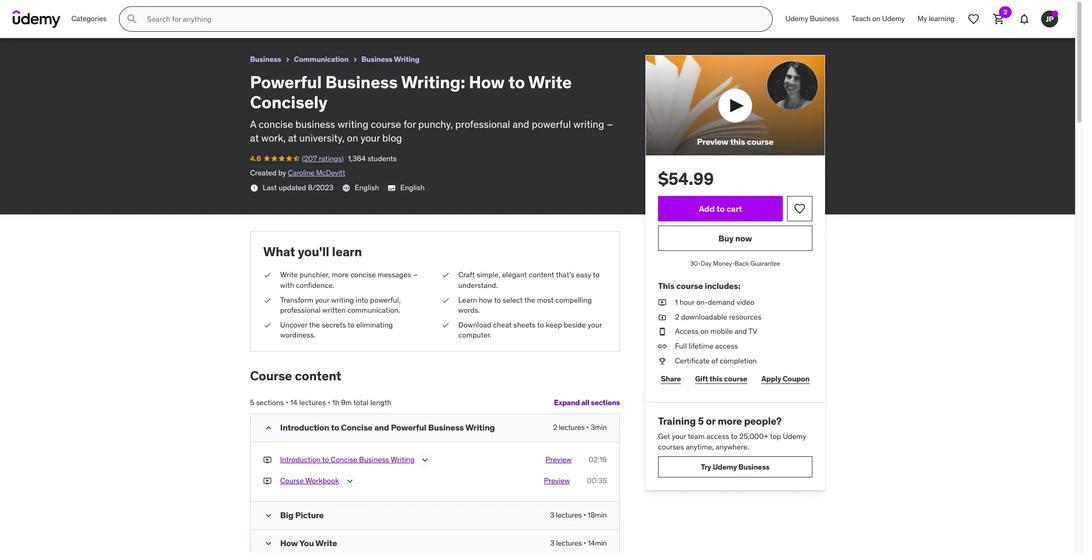 Task type: locate. For each thing, give the bounding box(es) containing it.
1 horizontal spatial english
[[400, 183, 425, 192]]

more
[[332, 270, 349, 280], [718, 415, 742, 428]]

concise up work,
[[259, 118, 293, 130]]

18min
[[588, 511, 607, 520]]

lectures for how you write
[[556, 539, 582, 548]]

preview for 00:35
[[544, 476, 570, 486]]

xsmall image left with
[[263, 270, 272, 281]]

to inside learn how to select the most compelling words.
[[494, 295, 501, 305]]

ratings) down powerful business writing: how to write concisely
[[49, 18, 74, 28]]

0 vertical spatial 2
[[1004, 8, 1008, 16]]

1 vertical spatial the
[[309, 320, 320, 330]]

my
[[918, 14, 928, 23]]

introduction for introduction to concise business writing
[[280, 455, 321, 465]]

writing: left submit search icon
[[85, 5, 117, 15]]

2 down 1
[[675, 312, 680, 322]]

on down the downloadable
[[701, 327, 709, 337]]

0 horizontal spatial –
[[413, 270, 418, 280]]

at down a
[[250, 132, 259, 144]]

writing: for powerful business writing: how to write concisely a concise business writing course for punchy, professional and powerful writing – at work, at university, on your blog
[[401, 71, 465, 93]]

1 vertical spatial students
[[368, 154, 397, 163]]

writing up written
[[331, 295, 354, 305]]

0 horizontal spatial 4.6
[[8, 18, 19, 28]]

1 introduction from the top
[[280, 422, 329, 433]]

2 horizontal spatial 2
[[1004, 8, 1008, 16]]

2 vertical spatial and
[[375, 422, 389, 433]]

(207 left categories dropdown button
[[32, 18, 47, 28]]

sections left 14
[[256, 398, 284, 408]]

downloadable
[[681, 312, 728, 322]]

transform your writing into powerful, professional written communication.
[[280, 295, 401, 315]]

1 vertical spatial 3
[[551, 539, 555, 548]]

teach
[[852, 14, 871, 23]]

• left 14
[[286, 398, 289, 408]]

1 vertical spatial professional
[[280, 306, 321, 315]]

2 horizontal spatial on
[[873, 14, 881, 23]]

3 up "3 lectures • 14min"
[[550, 511, 555, 520]]

wishlist image
[[968, 13, 981, 25], [794, 203, 807, 215]]

0 vertical spatial 3
[[550, 511, 555, 520]]

0 vertical spatial –
[[607, 118, 614, 130]]

1 vertical spatial powerful
[[250, 71, 322, 93]]

course left workbook in the bottom of the page
[[280, 476, 304, 486]]

xsmall image left the access
[[658, 327, 667, 337]]

to inside 'button'
[[717, 203, 725, 214]]

0 horizontal spatial 1,364
[[78, 18, 96, 28]]

your up written
[[315, 295, 330, 305]]

on
[[873, 14, 881, 23], [347, 132, 358, 144], [701, 327, 709, 337]]

access down mobile
[[716, 342, 738, 351]]

5
[[250, 398, 254, 408], [698, 415, 704, 428]]

course workbook
[[280, 476, 339, 486]]

0 vertical spatial students
[[98, 18, 127, 28]]

1 horizontal spatial this
[[731, 136, 746, 147]]

students down powerful business writing: how to write concisely
[[98, 18, 127, 28]]

on right teach
[[873, 14, 881, 23]]

uncover
[[280, 320, 308, 330]]

1 horizontal spatial show lecture description image
[[420, 455, 431, 466]]

– inside write punchier, more concise messages – with confidence.
[[413, 270, 418, 280]]

and left powerful
[[513, 118, 530, 130]]

0 horizontal spatial concisely
[[173, 5, 213, 15]]

• left '14min'
[[584, 539, 587, 548]]

0 horizontal spatial this
[[710, 374, 723, 384]]

powerful for powerful business writing: how to write concisely
[[8, 5, 45, 15]]

1,364
[[78, 18, 96, 28], [348, 154, 366, 163]]

• left 18min
[[584, 511, 586, 520]]

mcdevitt
[[316, 168, 345, 178]]

powerful for powerful business writing: how to write concisely a concise business writing course for punchy, professional and powerful writing – at work, at university, on your blog
[[250, 71, 322, 93]]

1 vertical spatial on
[[347, 132, 358, 144]]

1 vertical spatial preview
[[546, 455, 572, 465]]

teach on udemy link
[[846, 6, 912, 32]]

introduction inside button
[[280, 455, 321, 465]]

0 vertical spatial access
[[716, 342, 738, 351]]

show lecture description image down introduction to concise and powerful business writing
[[420, 455, 431, 466]]

into
[[356, 295, 368, 305]]

1 vertical spatial show lecture description image
[[345, 476, 355, 487]]

writing: inside powerful business writing: how to write concisely a concise business writing course for punchy, professional and powerful writing – at work, at university, on your blog
[[401, 71, 465, 93]]

0 vertical spatial writing:
[[85, 5, 117, 15]]

people?
[[744, 415, 782, 428]]

share button
[[658, 369, 684, 390]]

your up courses
[[672, 432, 687, 442]]

xsmall image
[[283, 56, 292, 64], [263, 270, 272, 281], [658, 312, 667, 323], [263, 320, 272, 331], [658, 327, 667, 337], [658, 342, 667, 352]]

1 vertical spatial –
[[413, 270, 418, 280]]

cheat
[[493, 320, 512, 330]]

0 vertical spatial concise
[[259, 118, 293, 130]]

1 horizontal spatial the
[[525, 295, 536, 305]]

1 small image from the top
[[263, 423, 274, 434]]

on-
[[697, 298, 708, 307]]

powerful inside powerful business writing: how to write concisely a concise business writing course for punchy, professional and powerful writing – at work, at university, on your blog
[[250, 71, 322, 93]]

picture
[[295, 510, 324, 521]]

1,364 up course language image
[[348, 154, 366, 163]]

1 horizontal spatial more
[[718, 415, 742, 428]]

lectures for big picture
[[556, 511, 582, 520]]

udemy inside training 5 or more people? get your team access to 25,000+ top udemy courses anytime, anywhere.
[[783, 432, 807, 442]]

and for introduction to concise and powerful business writing
[[375, 422, 389, 433]]

2 left notifications image
[[1004, 8, 1008, 16]]

this for gift
[[710, 374, 723, 384]]

introduction down 14
[[280, 422, 329, 433]]

0 vertical spatial preview
[[697, 136, 729, 147]]

preview inside button
[[697, 136, 729, 147]]

write up powerful
[[529, 71, 572, 93]]

xsmall image down this
[[658, 312, 667, 323]]

xsmall image for uncover the secrets to eliminating wordiness.
[[263, 320, 272, 331]]

blog
[[383, 132, 402, 144]]

1 vertical spatial small image
[[263, 511, 274, 521]]

0 horizontal spatial 2
[[553, 423, 558, 432]]

writing: up punchy,
[[401, 71, 465, 93]]

2 vertical spatial 2
[[553, 423, 558, 432]]

•
[[286, 398, 289, 408], [328, 398, 331, 408], [587, 423, 589, 432], [584, 511, 586, 520], [584, 539, 587, 548]]

to inside uncover the secrets to eliminating wordiness.
[[348, 320, 355, 330]]

business inside button
[[359, 455, 389, 465]]

–
[[607, 118, 614, 130], [413, 270, 418, 280]]

14
[[290, 398, 298, 408]]

1 vertical spatial ratings)
[[319, 154, 344, 163]]

xsmall image for write punchier, more concise messages – with confidence.
[[263, 270, 272, 281]]

preview down 2 lectures • 3min on the right bottom
[[546, 455, 572, 465]]

0 vertical spatial writing
[[394, 54, 420, 64]]

0 horizontal spatial more
[[332, 270, 349, 280]]

this for preview
[[731, 136, 746, 147]]

1 horizontal spatial and
[[513, 118, 530, 130]]

1 hour on-demand video
[[675, 298, 755, 307]]

• left 3min
[[587, 423, 589, 432]]

the inside learn how to select the most compelling words.
[[525, 295, 536, 305]]

small image
[[263, 423, 274, 434], [263, 511, 274, 521]]

more inside write punchier, more concise messages – with confidence.
[[332, 270, 349, 280]]

english right closed captions image
[[400, 183, 425, 192]]

show lecture description image for introduction to concise business writing
[[420, 455, 431, 466]]

1 vertical spatial 1,364
[[348, 154, 366, 163]]

my learning link
[[912, 6, 962, 32]]

0 horizontal spatial at
[[250, 132, 259, 144]]

and down length
[[375, 422, 389, 433]]

0 vertical spatial more
[[332, 270, 349, 280]]

2 for 2 lectures • 3min
[[553, 423, 558, 432]]

content up 5 sections • 14 lectures • 1h 9m total length
[[295, 368, 341, 384]]

on for teach
[[873, 14, 881, 23]]

1,364 down powerful business writing: how to write concisely
[[78, 18, 96, 28]]

1,364 students down powerful business writing: how to write concisely
[[78, 18, 127, 28]]

2 introduction from the top
[[280, 455, 321, 465]]

0 vertical spatial 1,364 students
[[78, 18, 127, 28]]

1 horizontal spatial wishlist image
[[968, 13, 981, 25]]

concise
[[341, 422, 373, 433], [331, 455, 357, 465]]

0 vertical spatial 5
[[250, 398, 254, 408]]

transform
[[280, 295, 314, 305]]

1,364 students
[[78, 18, 127, 28], [348, 154, 397, 163]]

• for introduction to concise and powerful business writing
[[587, 423, 589, 432]]

access down or
[[707, 432, 730, 442]]

the left most
[[525, 295, 536, 305]]

concise down total
[[341, 422, 373, 433]]

coupon
[[783, 374, 810, 384]]

1 horizontal spatial (207
[[302, 154, 317, 163]]

learning
[[929, 14, 955, 23]]

lectures down expand
[[559, 423, 585, 432]]

3
[[550, 511, 555, 520], [551, 539, 555, 548]]

concisely
[[173, 5, 213, 15], [250, 92, 328, 113]]

course for course workbook
[[280, 476, 304, 486]]

to inside craft simple, elegant content that's easy to understand.
[[593, 270, 600, 280]]

content inside craft simple, elegant content that's easy to understand.
[[529, 270, 555, 280]]

and left tv
[[735, 327, 747, 337]]

your inside powerful business writing: how to write concisely a concise business writing course for punchy, professional and powerful writing – at work, at university, on your blog
[[361, 132, 380, 144]]

preview left 00:35
[[544, 476, 570, 486]]

ratings) up mcdevitt
[[319, 154, 344, 163]]

0 horizontal spatial on
[[347, 132, 358, 144]]

0 horizontal spatial powerful
[[8, 5, 45, 15]]

to
[[139, 5, 148, 15], [509, 71, 525, 93], [717, 203, 725, 214], [593, 270, 600, 280], [494, 295, 501, 305], [348, 320, 355, 330], [537, 320, 544, 330], [331, 422, 339, 433], [731, 432, 738, 442], [322, 455, 329, 465]]

2 small image from the top
[[263, 511, 274, 521]]

on right the university, on the top left of the page
[[347, 132, 358, 144]]

this
[[731, 136, 746, 147], [710, 374, 723, 384]]

show lecture description image down introduction to concise business writing button at the left of the page
[[345, 476, 355, 487]]

write inside powerful business writing: how to write concisely a concise business writing course for punchy, professional and powerful writing – at work, at university, on your blog
[[529, 71, 572, 93]]

write right submit search icon
[[149, 5, 172, 15]]

how inside powerful business writing: how to write concisely a concise business writing course for punchy, professional and powerful writing – at work, at university, on your blog
[[469, 71, 505, 93]]

completion
[[720, 356, 757, 366]]

more down learn
[[332, 270, 349, 280]]

0 horizontal spatial english
[[355, 183, 379, 192]]

or
[[706, 415, 716, 428]]

expand all sections button
[[554, 393, 620, 414]]

2 vertical spatial writing
[[391, 455, 415, 465]]

your inside the transform your writing into powerful, professional written communication.
[[315, 295, 330, 305]]

xsmall image left full
[[658, 342, 667, 352]]

2 vertical spatial on
[[701, 327, 709, 337]]

course up 14
[[250, 368, 292, 384]]

words.
[[459, 306, 480, 315]]

lectures right 14
[[299, 398, 326, 408]]

students
[[98, 18, 127, 28], [368, 154, 397, 163]]

team
[[688, 432, 705, 442]]

business link
[[250, 53, 281, 66]]

access
[[675, 327, 699, 337]]

xsmall image for access on mobile and tv
[[658, 327, 667, 337]]

1 horizontal spatial (207 ratings)
[[302, 154, 344, 163]]

training
[[658, 415, 696, 428]]

craft
[[459, 270, 475, 280]]

concise up into
[[351, 270, 376, 280]]

1 3 from the top
[[550, 511, 555, 520]]

preview up $54.99
[[697, 136, 729, 147]]

1 horizontal spatial powerful
[[250, 71, 322, 93]]

professional inside powerful business writing: how to write concisely a concise business writing course for punchy, professional and powerful writing – at work, at university, on your blog
[[456, 118, 510, 130]]

0 vertical spatial introduction
[[280, 422, 329, 433]]

lectures left 18min
[[556, 511, 582, 520]]

more inside training 5 or more people? get your team access to 25,000+ top udemy courses anytime, anywhere.
[[718, 415, 742, 428]]

2 down expand
[[553, 423, 558, 432]]

eliminating
[[356, 320, 393, 330]]

0 vertical spatial concise
[[341, 422, 373, 433]]

1 vertical spatial concisely
[[250, 92, 328, 113]]

students down blog
[[368, 154, 397, 163]]

1 horizontal spatial at
[[288, 132, 297, 144]]

1 vertical spatial concise
[[331, 455, 357, 465]]

to inside button
[[322, 455, 329, 465]]

concisely inside powerful business writing: how to write concisely a concise business writing course for punchy, professional and powerful writing – at work, at university, on your blog
[[250, 92, 328, 113]]

try
[[701, 463, 712, 472]]

1 vertical spatial concise
[[351, 270, 376, 280]]

business writing link
[[361, 53, 420, 66]]

concise for and
[[341, 422, 373, 433]]

how for powerful business writing: how to write concisely a concise business writing course for punchy, professional and powerful writing – at work, at university, on your blog
[[469, 71, 505, 93]]

2 horizontal spatial and
[[735, 327, 747, 337]]

introduction
[[280, 422, 329, 433], [280, 455, 321, 465]]

xsmall image left uncover
[[263, 320, 272, 331]]

1 horizontal spatial concisely
[[250, 92, 328, 113]]

1 horizontal spatial 4.6
[[250, 154, 261, 163]]

introduction for introduction to concise and powerful business writing
[[280, 422, 329, 433]]

xsmall image for last updated 8/2023
[[250, 184, 259, 192]]

english right course language image
[[355, 183, 379, 192]]

secrets
[[322, 320, 346, 330]]

0 horizontal spatial the
[[309, 320, 320, 330]]

– inside powerful business writing: how to write concisely a concise business writing course for punchy, professional and powerful writing – at work, at university, on your blog
[[607, 118, 614, 130]]

0 horizontal spatial content
[[295, 368, 341, 384]]

xsmall image for full lifetime access
[[658, 342, 667, 352]]

show lecture description image
[[420, 455, 431, 466], [345, 476, 355, 487]]

business
[[296, 118, 335, 130]]

concise inside button
[[331, 455, 357, 465]]

2 at from the left
[[288, 132, 297, 144]]

1 vertical spatial and
[[735, 327, 747, 337]]

0 vertical spatial on
[[873, 14, 881, 23]]

1,364 students down blog
[[348, 154, 397, 163]]

you
[[300, 538, 314, 549]]

lectures left '14min'
[[556, 539, 582, 548]]

2 horizontal spatial how
[[469, 71, 505, 93]]

this inside button
[[731, 136, 746, 147]]

concisely for powerful business writing: how to write concisely
[[173, 5, 213, 15]]

(207 up the caroline mcdevitt link
[[302, 154, 317, 163]]

download cheat sheets to keep beside your computer.
[[459, 320, 602, 340]]

professional down transform
[[280, 306, 321, 315]]

show lecture description image for course workbook
[[345, 476, 355, 487]]

more right or
[[718, 415, 742, 428]]

0 horizontal spatial and
[[375, 422, 389, 433]]

sections right all on the bottom right of page
[[591, 398, 620, 408]]

to inside 'download cheat sheets to keep beside your computer.'
[[537, 320, 544, 330]]

5 inside training 5 or more people? get your team access to 25,000+ top udemy courses anytime, anywhere.
[[698, 415, 704, 428]]

3 down 3 lectures • 18min
[[551, 539, 555, 548]]

learn
[[332, 244, 362, 260]]

lifetime
[[689, 342, 714, 351]]

xsmall image
[[351, 56, 359, 64], [250, 184, 259, 192], [442, 270, 450, 281], [263, 295, 272, 306], [442, 295, 450, 306], [658, 298, 667, 308], [442, 320, 450, 331], [658, 356, 667, 367], [263, 455, 272, 466], [263, 476, 272, 487]]

and
[[513, 118, 530, 130], [735, 327, 747, 337], [375, 422, 389, 433]]

a
[[250, 118, 256, 130]]

elegant
[[502, 270, 527, 280]]

punchier,
[[300, 270, 330, 280]]

xsmall image for 1 hour on-demand video
[[658, 298, 667, 308]]

2 vertical spatial preview
[[544, 476, 570, 486]]

your right beside
[[588, 320, 602, 330]]

2 for 2 downloadable resources
[[675, 312, 680, 322]]

2 3 from the top
[[551, 539, 555, 548]]

introduction up course workbook
[[280, 455, 321, 465]]

all
[[582, 398, 590, 408]]

1 horizontal spatial 1,364
[[348, 154, 366, 163]]

0 vertical spatial professional
[[456, 118, 510, 130]]

0 horizontal spatial students
[[98, 18, 127, 28]]

hour
[[680, 298, 695, 307]]

5 left 14
[[250, 398, 254, 408]]

1 horizontal spatial 5
[[698, 415, 704, 428]]

concise inside powerful business writing: how to write concisely a concise business writing course for punchy, professional and powerful writing – at work, at university, on your blog
[[259, 118, 293, 130]]

small image for big
[[263, 511, 274, 521]]

at right work,
[[288, 132, 297, 144]]

1 horizontal spatial 1,364 students
[[348, 154, 397, 163]]

1 horizontal spatial on
[[701, 327, 709, 337]]

the left secrets
[[309, 320, 320, 330]]

length
[[370, 398, 392, 408]]

course inside button
[[280, 476, 304, 486]]

english
[[355, 183, 379, 192], [400, 183, 425, 192]]

preview this course button
[[646, 55, 826, 156]]

1 vertical spatial writing:
[[401, 71, 465, 93]]

writing inside button
[[391, 455, 415, 465]]

0 vertical spatial powerful
[[8, 5, 45, 15]]

write up with
[[280, 270, 298, 280]]

expand
[[554, 398, 580, 408]]

content left the that's
[[529, 270, 555, 280]]

0 horizontal spatial concise
[[259, 118, 293, 130]]

1 vertical spatial 1,364 students
[[348, 154, 397, 163]]

2 horizontal spatial powerful
[[391, 422, 427, 433]]

5 left or
[[698, 415, 704, 428]]

0 vertical spatial and
[[513, 118, 530, 130]]

professional right punchy,
[[456, 118, 510, 130]]

concise up workbook in the bottom of the page
[[331, 455, 357, 465]]

1 vertical spatial (207
[[302, 154, 317, 163]]

1 horizontal spatial writing:
[[401, 71, 465, 93]]

craft simple, elegant content that's easy to understand.
[[459, 270, 600, 290]]

keep
[[546, 320, 562, 330]]

0 vertical spatial concisely
[[173, 5, 213, 15]]

try udemy business link
[[658, 457, 813, 478]]

1 vertical spatial course
[[280, 476, 304, 486]]

0 horizontal spatial how
[[119, 5, 137, 15]]

3 for big picture
[[550, 511, 555, 520]]

0 horizontal spatial wishlist image
[[794, 203, 807, 215]]

0 vertical spatial the
[[525, 295, 536, 305]]

xsmall image for learn how to select the most compelling words.
[[442, 295, 450, 306]]

and inside powerful business writing: how to write concisely a concise business writing course for punchy, professional and powerful writing – at work, at university, on your blog
[[513, 118, 530, 130]]

full
[[675, 342, 687, 351]]

0 vertical spatial how
[[119, 5, 137, 15]]

your left blog
[[361, 132, 380, 144]]

0 horizontal spatial ratings)
[[49, 18, 74, 28]]



Task type: vqa. For each thing, say whether or not it's contained in the screenshot.
options within The course format includes theory and concepts which are then reinforced with live code examples. Often the C++ debugger is used to step through code and analyze variables to better understand the behavior of C++. The instructor also uses a pen tablet to write on the screen and provide even more visual explanations. You won't find better C++ training anywhere, and you will struggle to find someone with as much industry and training experience as your instructor Frank has. What do I get out of learning C++? More career options for one!  C++ is one of the most popular programming languages used in games development.    It's also heavily used in embedded applications.  Your investment in time in learning C++ will reward you time and time again with more pay, and more opportunities, and frankly, more fun! Are you ready to get started? If you are ready to get that first paid programming job or to move up to a more senior programming position, then this course is for you! Your new job or consulting opportunity awaits! Why not get started today? Click the Signup button to sign up for the course!
no



Task type: describe. For each thing, give the bounding box(es) containing it.
25,000+
[[740, 432, 769, 442]]

2 link
[[987, 6, 1012, 32]]

0 vertical spatial 1,364
[[78, 18, 96, 28]]

add to cart
[[699, 203, 743, 214]]

notifications image
[[1019, 13, 1031, 25]]

small image for introduction
[[263, 423, 274, 434]]

concise for business
[[331, 455, 357, 465]]

3 for how you write
[[551, 539, 555, 548]]

back
[[735, 260, 749, 268]]

1 vertical spatial writing
[[466, 422, 495, 433]]

jp
[[1046, 14, 1054, 24]]

• left "1h 9m"
[[328, 398, 331, 408]]

sheets
[[514, 320, 536, 330]]

what you'll learn
[[263, 244, 362, 260]]

3 lectures • 14min
[[551, 539, 607, 548]]

0 horizontal spatial 5
[[250, 398, 254, 408]]

how for powerful business writing: how to write concisely
[[119, 5, 137, 15]]

introduction to concise and powerful business writing
[[280, 422, 495, 433]]

write inside write punchier, more concise messages – with confidence.
[[280, 270, 298, 280]]

certificate
[[675, 356, 710, 366]]

30-day money-back guarantee
[[691, 260, 781, 268]]

training 5 or more people? get your team access to 25,000+ top udemy courses anytime, anywhere.
[[658, 415, 807, 452]]

full lifetime access
[[675, 342, 738, 351]]

• for big picture
[[584, 511, 586, 520]]

writing up the university, on the top left of the page
[[338, 118, 369, 130]]

1h 9m
[[332, 398, 352, 408]]

anywhere.
[[716, 442, 750, 452]]

caroline mcdevitt link
[[288, 168, 345, 178]]

updated
[[279, 183, 306, 192]]

what
[[263, 244, 295, 260]]

for
[[404, 118, 416, 130]]

2 for 2
[[1004, 8, 1008, 16]]

writing right powerful
[[574, 118, 605, 130]]

course for course content
[[250, 368, 292, 384]]

5 sections • 14 lectures • 1h 9m total length
[[250, 398, 392, 408]]

1 vertical spatial wishlist image
[[794, 203, 807, 215]]

on for access
[[701, 327, 709, 337]]

includes:
[[705, 281, 741, 291]]

1 horizontal spatial ratings)
[[319, 154, 344, 163]]

learn how to select the most compelling words.
[[459, 295, 592, 315]]

this
[[658, 281, 675, 291]]

8/2023
[[308, 183, 334, 192]]

0 vertical spatial 4.6
[[8, 18, 19, 28]]

courses
[[658, 442, 684, 452]]

1 vertical spatial 4.6
[[250, 154, 261, 163]]

categories button
[[65, 6, 113, 32]]

2 lectures • 3min
[[553, 423, 607, 432]]

writing inside 'link'
[[394, 54, 420, 64]]

course inside powerful business writing: how to write concisely a concise business writing course for punchy, professional and powerful writing – at work, at university, on your blog
[[371, 118, 401, 130]]

0 vertical spatial wishlist image
[[968, 13, 981, 25]]

2 english from the left
[[400, 183, 425, 192]]

university,
[[299, 132, 345, 144]]

concisely for powerful business writing: how to write concisely a concise business writing course for punchy, professional and powerful writing – at work, at university, on your blog
[[250, 92, 328, 113]]

your inside training 5 or more people? get your team access to 25,000+ top udemy courses anytime, anywhere.
[[672, 432, 687, 442]]

to inside training 5 or more people? get your team access to 25,000+ top udemy courses anytime, anywhere.
[[731, 432, 738, 442]]

xsmall image for certificate of completion
[[658, 356, 667, 367]]

your inside 'download cheat sheets to keep beside your computer.'
[[588, 320, 602, 330]]

gift this course link
[[693, 369, 751, 390]]

get
[[658, 432, 671, 442]]

video
[[737, 298, 755, 307]]

day
[[701, 260, 712, 268]]

preview for 02:16
[[546, 455, 572, 465]]

mobile
[[711, 327, 733, 337]]

resources
[[729, 312, 762, 322]]

lectures for introduction to concise and powerful business writing
[[559, 423, 585, 432]]

categories
[[71, 14, 106, 23]]

1 english from the left
[[355, 183, 379, 192]]

wordiness.
[[280, 331, 316, 340]]

1 at from the left
[[250, 132, 259, 144]]

14min
[[588, 539, 607, 548]]

money-
[[713, 260, 735, 268]]

xsmall image for download cheat sheets to keep beside your computer.
[[442, 320, 450, 331]]

course inside button
[[747, 136, 774, 147]]

write right you
[[316, 538, 337, 549]]

that's
[[556, 270, 575, 280]]

now
[[736, 233, 752, 244]]

communication.
[[348, 306, 400, 315]]

0 vertical spatial (207 ratings)
[[32, 18, 74, 28]]

this course includes:
[[658, 281, 741, 291]]

communication link
[[294, 53, 349, 66]]

work,
[[261, 132, 286, 144]]

xsmall image for craft simple, elegant content that's easy to understand.
[[442, 270, 450, 281]]

3min
[[591, 423, 607, 432]]

1 vertical spatial content
[[295, 368, 341, 384]]

introduction to concise business writing button
[[280, 455, 415, 468]]

punchy,
[[419, 118, 453, 130]]

created by caroline mcdevitt
[[250, 168, 345, 178]]

submit search image
[[126, 13, 139, 25]]

apply coupon button
[[759, 369, 813, 390]]

you have alerts image
[[1052, 11, 1059, 17]]

and for access on mobile and tv
[[735, 327, 747, 337]]

preview this course
[[697, 136, 774, 147]]

powerful business writing: how to write concisely a concise business writing course for punchy, professional and powerful writing – at work, at university, on your blog
[[250, 71, 614, 144]]

0 horizontal spatial 1,364 students
[[78, 18, 127, 28]]

to inside powerful business writing: how to write concisely a concise business writing course for punchy, professional and powerful writing – at work, at university, on your blog
[[509, 71, 525, 93]]

select
[[503, 295, 523, 305]]

udemy business link
[[779, 6, 846, 32]]

easy
[[576, 270, 592, 280]]

professional inside the transform your writing into powerful, professional written communication.
[[280, 306, 321, 315]]

expand all sections
[[554, 398, 620, 408]]

created
[[250, 168, 277, 178]]

total
[[354, 398, 369, 408]]

understand.
[[459, 281, 498, 290]]

powerful business writing: how to write concisely
[[8, 5, 213, 15]]

sections inside dropdown button
[[591, 398, 620, 408]]

messages
[[378, 270, 411, 280]]

business inside powerful business writing: how to write concisely a concise business writing course for punchy, professional and powerful writing – at work, at university, on your blog
[[326, 71, 398, 93]]

top
[[770, 432, 782, 442]]

writing inside the transform your writing into powerful, professional written communication.
[[331, 295, 354, 305]]

buy now
[[719, 233, 752, 244]]

apply coupon
[[762, 374, 810, 384]]

try udemy business
[[701, 463, 770, 472]]

access on mobile and tv
[[675, 327, 758, 337]]

business writing
[[361, 54, 420, 64]]

last
[[263, 183, 277, 192]]

powerful,
[[370, 295, 401, 305]]

xsmall image for transform your writing into powerful, professional written communication.
[[263, 295, 272, 306]]

1 horizontal spatial how
[[280, 538, 298, 549]]

udemy image
[[13, 10, 61, 28]]

2 downloadable resources
[[675, 312, 762, 322]]

closed captions image
[[388, 184, 396, 192]]

1 vertical spatial (207 ratings)
[[302, 154, 344, 163]]

xsmall image right business link
[[283, 56, 292, 64]]

powerful
[[532, 118, 571, 130]]

course language image
[[342, 184, 351, 192]]

Search for anything text field
[[145, 10, 760, 28]]

write punchier, more concise messages – with confidence.
[[280, 270, 418, 290]]

the inside uncover the secrets to eliminating wordiness.
[[309, 320, 320, 330]]

0 vertical spatial ratings)
[[49, 18, 74, 28]]

small image
[[263, 539, 274, 549]]

my learning
[[918, 14, 955, 23]]

guarantee
[[751, 260, 781, 268]]

writing: for powerful business writing: how to write concisely
[[85, 5, 117, 15]]

2 vertical spatial powerful
[[391, 422, 427, 433]]

download
[[459, 320, 492, 330]]

on inside powerful business writing: how to write concisely a concise business writing course for punchy, professional and powerful writing – at work, at university, on your blog
[[347, 132, 358, 144]]

course workbook button
[[280, 476, 339, 489]]

shopping cart with 2 items image
[[993, 13, 1006, 25]]

xsmall image for 2 downloadable resources
[[658, 312, 667, 323]]

0 horizontal spatial sections
[[256, 398, 284, 408]]

last updated 8/2023
[[263, 183, 334, 192]]

0 vertical spatial (207
[[32, 18, 47, 28]]

gift this course
[[695, 374, 748, 384]]

compelling
[[556, 295, 592, 305]]

cart
[[727, 203, 743, 214]]

• for how you write
[[584, 539, 587, 548]]

30-
[[691, 260, 701, 268]]

business inside 'link'
[[361, 54, 393, 64]]

access inside training 5 or more people? get your team access to 25,000+ top udemy courses anytime, anywhere.
[[707, 432, 730, 442]]

concise inside write punchier, more concise messages – with confidence.
[[351, 270, 376, 280]]



